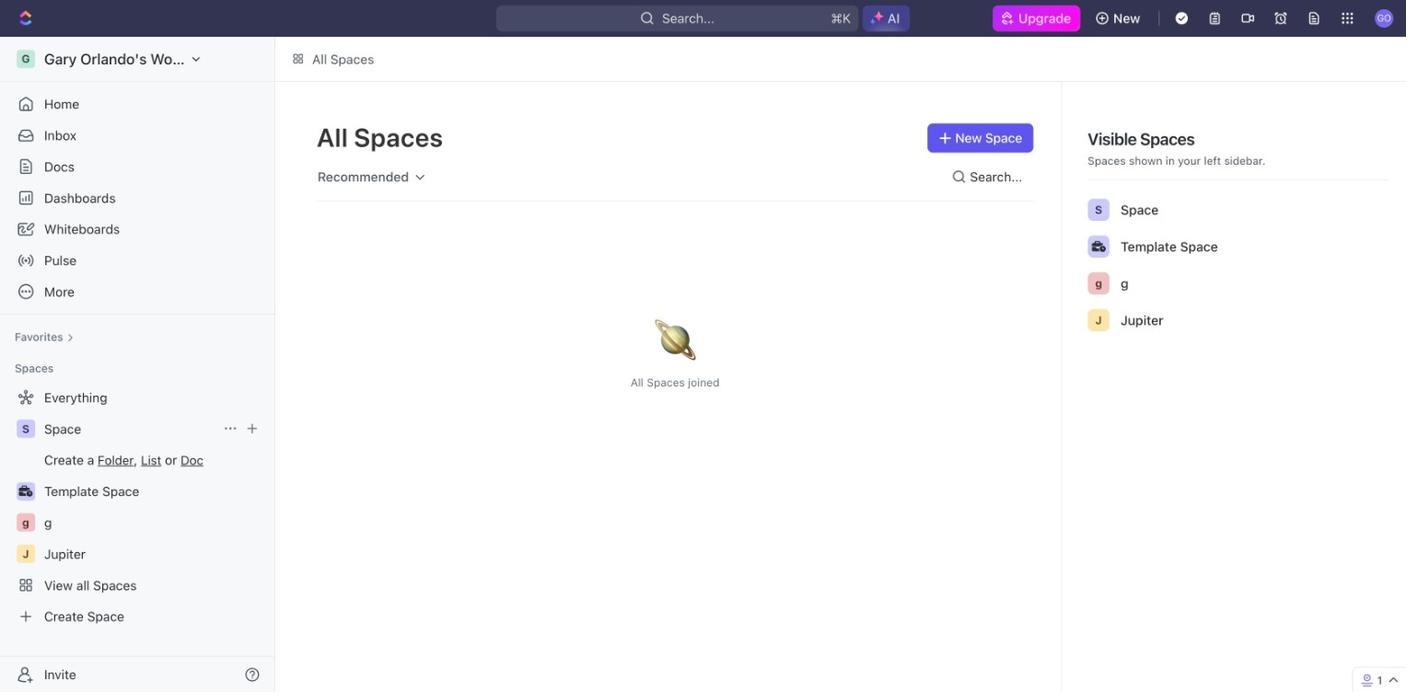 Task type: describe. For each thing, give the bounding box(es) containing it.
gary orlando's workspace, , element
[[17, 50, 35, 68]]

1 horizontal spatial g, , element
[[1088, 273, 1110, 295]]

business time image
[[19, 486, 33, 497]]

tree inside sidebar navigation
[[7, 383, 267, 632]]

0 vertical spatial jupiter, , element
[[1088, 309, 1110, 332]]

1 vertical spatial space, , element
[[17, 420, 35, 438]]



Task type: vqa. For each thing, say whether or not it's contained in the screenshot.
'30' element
no



Task type: locate. For each thing, give the bounding box(es) containing it.
business time image
[[1092, 241, 1106, 252]]

1 vertical spatial jupiter, , element
[[17, 545, 35, 564]]

g, , element inside 'tree'
[[17, 514, 35, 532]]

g, , element
[[1088, 273, 1110, 295], [17, 514, 35, 532]]

1 horizontal spatial jupiter, , element
[[1088, 309, 1110, 332]]

1 horizontal spatial space, , element
[[1088, 199, 1110, 221]]

0 horizontal spatial g, , element
[[17, 514, 35, 532]]

jupiter, , element down business time image
[[17, 545, 35, 564]]

space, , element up business time icon
[[1088, 199, 1110, 221]]

g, , element down business time icon
[[1088, 273, 1110, 295]]

1 vertical spatial g, , element
[[17, 514, 35, 532]]

0 vertical spatial space, , element
[[1088, 199, 1110, 221]]

tree
[[7, 383, 267, 632]]

space, , element
[[1088, 199, 1110, 221], [17, 420, 35, 438]]

0 horizontal spatial space, , element
[[17, 420, 35, 438]]

jupiter, , element down business time icon
[[1088, 309, 1110, 332]]

sidebar navigation
[[0, 37, 279, 693]]

jupiter, , element inside sidebar navigation
[[17, 545, 35, 564]]

space, , element up business time image
[[17, 420, 35, 438]]

0 horizontal spatial jupiter, , element
[[17, 545, 35, 564]]

0 vertical spatial g, , element
[[1088, 273, 1110, 295]]

jupiter, , element
[[1088, 309, 1110, 332], [17, 545, 35, 564]]

g, , element down business time image
[[17, 514, 35, 532]]



